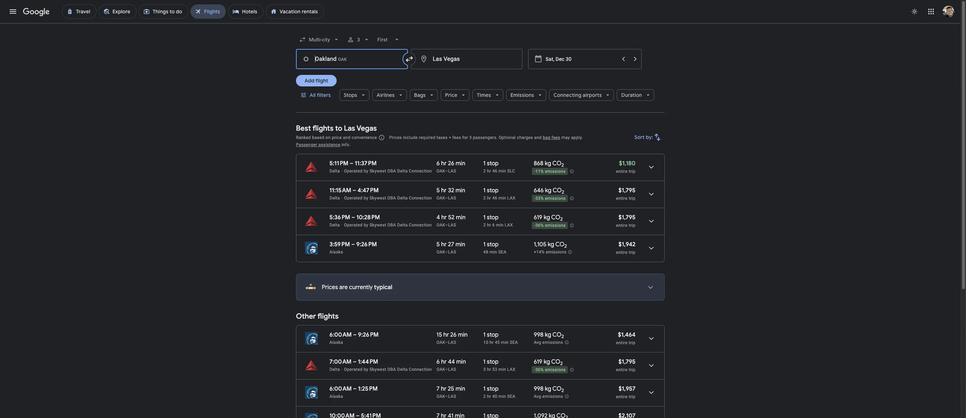 Task type: describe. For each thing, give the bounding box(es) containing it.
Departure time: 5:36 PM. text field
[[330, 214, 350, 221]]

10:28 pm
[[357, 214, 380, 221]]

- for 6 hr 44 min
[[534, 368, 536, 373]]

1 stop flight. element for 15 hr 26 min
[[484, 331, 499, 340]]

for
[[463, 135, 468, 140]]

- for 6 hr 26 min
[[534, 169, 536, 174]]

7:00 am
[[330, 358, 352, 366]]

and inside prices include required taxes + fees for 3 passengers. optional charges and bag fees may apply. passenger assistance
[[534, 135, 542, 140]]

airlines button
[[373, 86, 407, 104]]

2 fees from the left
[[552, 135, 561, 140]]

filters
[[317, 92, 331, 98]]

6:00 am – 9:26 pm alaska
[[330, 331, 379, 345]]

hr inside 1 stop 3 hr 53 min lax
[[487, 367, 491, 372]]

leaves oakland international airport at 7:00 am on saturday, december 30 and arrives at harry reid international airport at 1:44 pm on saturday, december 30. element
[[330, 358, 378, 366]]

8 1 stop flight. element from the top
[[484, 412, 499, 418]]

oak for 6 hr 44 min
[[437, 367, 445, 372]]

Arrival time: 4:47 PM. text field
[[358, 187, 379, 194]]

oak for 5 hr 32 min
[[437, 196, 445, 201]]

convenience
[[352, 135, 377, 140]]

5:36 pm – 10:28 pm
[[330, 214, 380, 221]]

1 stop 2 hr 46 min slc
[[484, 160, 515, 174]]

1 stop 10 hr 45 min sea
[[484, 331, 518, 345]]

ranked
[[296, 135, 311, 140]]

stops button
[[340, 86, 370, 104]]

min inside 4 hr 52 min oak – las
[[456, 214, 466, 221]]

hr inside 1 stop 2 hr 46 min slc
[[487, 169, 491, 174]]

$1,942
[[619, 241, 636, 248]]

operated for 5:11 pm
[[344, 169, 363, 174]]

646
[[534, 187, 544, 194]]

Departure time: 6:00 AM. text field
[[330, 385, 352, 393]]

hr inside 7 hr 25 min oak – las
[[441, 385, 447, 393]]

apply.
[[571, 135, 583, 140]]

layover (1 of 1) is a 48 min layover at seattle-tacoma international airport in seattle. element
[[484, 249, 530, 255]]

by:
[[646, 134, 653, 140]]

15
[[437, 331, 442, 339]]

times button
[[473, 86, 503, 104]]

Departure time: 7:00 AM. text field
[[330, 358, 352, 366]]

on
[[326, 135, 331, 140]]

1 stop flight. element for 6 hr 26 min
[[484, 160, 499, 168]]

all filters
[[310, 92, 331, 98]]

total duration 15 hr 26 min. element
[[437, 331, 484, 340]]

co for 15 hr 26 min
[[553, 331, 562, 339]]

other
[[296, 312, 316, 321]]

1 for 5 hr 32 min
[[484, 187, 486, 194]]

stop for 5 hr 27 min
[[487, 241, 499, 248]]

las
[[344, 124, 355, 133]]

619 kg co 2 for 4 hr 52 min
[[534, 214, 563, 222]]

9:26 pm for 6:00 am
[[358, 331, 379, 339]]

+14% emissions
[[534, 250, 567, 255]]

add flight
[[305, 77, 328, 84]]

Arrival time: 10:28 PM. text field
[[357, 214, 380, 221]]

entire for 5 hr 32 min
[[616, 196, 628, 201]]

leaves oakland international airport at 6:00 am on saturday, december 30 and arrives at harry reid international airport at 9:26 pm on saturday, december 30. element
[[330, 331, 379, 339]]

1,105 kg co 2
[[534, 241, 567, 249]]

stop for 6 hr 26 min
[[487, 160, 499, 167]]

co for 6 hr 44 min
[[552, 358, 561, 366]]

3 button
[[345, 31, 373, 48]]

4:47 pm
[[358, 187, 379, 194]]

flight details. leaves oakland international airport at 11:15 am on saturday, december 30 and arrives at harry reid international airport at 4:47 pm on saturday, december 30. image
[[643, 186, 660, 203]]

lax for 6 hr 44 min
[[507, 367, 516, 372]]

7 hr 25 min oak – las
[[437, 385, 465, 399]]

min inside the 15 hr 26 min oak – las
[[458, 331, 468, 339]]

co for 7 hr 25 min
[[553, 385, 562, 393]]

airports
[[583, 92, 602, 98]]

2 $1,795 entire trip from the top
[[616, 214, 636, 228]]

998 kg co 2 for $1,464
[[534, 331, 564, 340]]

hr inside the 15 hr 26 min oak – las
[[444, 331, 449, 339]]

none search field containing add flight
[[296, 31, 665, 113]]

stop for 5 hr 32 min
[[487, 187, 499, 194]]

bag
[[543, 135, 551, 140]]

layover (1 of 1) is a 2 hr 46 min layover at los angeles international airport in los angeles. element
[[484, 195, 530, 201]]

total duration 7 hr 25 min. element
[[437, 385, 484, 394]]

avg for 15 hr 26 min
[[534, 340, 542, 345]]

hr inside '1 stop 10 hr 45 min sea'
[[490, 340, 494, 345]]

$1,180
[[619, 160, 636, 167]]

min inside 7 hr 25 min oak – las
[[456, 385, 465, 393]]

Arrival time: 11:37 PM. text field
[[355, 160, 377, 167]]

1 fees from the left
[[453, 135, 461, 140]]

dba for 1:44 pm
[[388, 367, 396, 372]]

2 inside 1 stop 2 hr 46 min slc
[[484, 169, 486, 174]]

4 hr 52 min oak – las
[[437, 214, 466, 228]]

2 inside 1 stop 2 hr 40 min sea
[[484, 394, 486, 399]]

46 for 6 hr 26 min
[[493, 169, 498, 174]]

all filters button
[[296, 86, 337, 104]]

– inside 5 hr 27 min oak – las
[[445, 250, 448, 255]]

times
[[477, 92, 491, 98]]

5:36 pm
[[330, 214, 350, 221]]

2 $1,795 from the top
[[619, 214, 636, 221]]

868
[[534, 160, 544, 167]]

emissions
[[511, 92, 534, 98]]

oak for 4 hr 52 min
[[437, 223, 445, 228]]

11:37 pm
[[355, 160, 377, 167]]

operated for 5:36 pm
[[344, 223, 363, 228]]

– inside 7 hr 25 min oak – las
[[445, 394, 448, 399]]

– left 4:47 pm
[[353, 187, 356, 194]]

trip for 4 hr 52 min
[[629, 223, 636, 228]]

$1,957
[[619, 385, 636, 393]]

total duration 5 hr 27 min. element
[[437, 241, 484, 249]]

las for 5 hr 32 min
[[448, 196, 456, 201]]

alaska for 7 hr 25 min
[[330, 394, 343, 399]]

ranked based on price and convenience
[[296, 135, 377, 140]]

hr inside 6 hr 44 min oak – las
[[441, 358, 447, 366]]

- for 4 hr 52 min
[[534, 223, 536, 228]]

5 for 5 hr 32 min
[[437, 187, 440, 194]]

layover (1 of 1) is a 3 hr 53 min layover at los angeles international airport in los angeles. element
[[484, 367, 530, 372]]

Departure text field
[[546, 49, 617, 69]]

– inside 6:00 am – 1:25 pm alaska
[[353, 385, 357, 393]]

kg for 5 hr 27 min
[[548, 241, 554, 248]]

stop for 4 hr 52 min
[[487, 214, 499, 221]]

las for 15 hr 26 min
[[448, 340, 456, 345]]

emissions button
[[506, 86, 547, 104]]

charges
[[517, 135, 533, 140]]

Departure time: 3:59 PM. text field
[[330, 241, 350, 248]]

by for 4:47 pm
[[364, 196, 368, 201]]

all
[[310, 92, 316, 98]]

32
[[448, 187, 454, 194]]

10
[[484, 340, 489, 345]]

optional
[[499, 135, 516, 140]]

are
[[340, 284, 348, 291]]

1180 US dollars text field
[[619, 160, 636, 167]]

skywest for 11:37 pm
[[370, 169, 386, 174]]

entire for 7 hr 25 min
[[616, 394, 628, 400]]

15 hr 26 min oak – las
[[437, 331, 468, 345]]

connection for 5 hr 32 min
[[409, 196, 432, 201]]

kg for 4 hr 52 min
[[544, 214, 550, 221]]

hr inside 5 hr 32 min oak – las
[[441, 187, 447, 194]]

6 inside '1 stop 2 hr 6 min lax'
[[493, 223, 495, 228]]

flight details. leaves oakland international airport at 5:11 pm on saturday, december 30 and arrives at harry reid international airport at 11:37 pm on saturday, december 30. image
[[643, 159, 660, 176]]

min inside 6 hr 44 min oak – las
[[456, 358, 466, 366]]

hr inside 5 hr 27 min oak – las
[[441, 241, 447, 248]]

5 for 5 hr 27 min
[[437, 241, 440, 248]]

lax for 5 hr 32 min
[[507, 196, 516, 201]]

1795 us dollars text field for $1,180
[[619, 187, 636, 194]]

by for 1:44 pm
[[364, 367, 368, 372]]

1 for 7 hr 25 min
[[484, 385, 486, 393]]

2 inside 868 kg co 2
[[562, 162, 564, 168]]

44
[[448, 358, 455, 366]]

– inside 6 hr 44 min oak – las
[[445, 367, 448, 372]]

26 for 6
[[448, 160, 455, 167]]

co for 4 hr 52 min
[[552, 214, 561, 221]]

las for 6 hr 26 min
[[448, 169, 456, 174]]

52
[[448, 214, 455, 221]]

passengers.
[[473, 135, 498, 140]]

dba for 10:28 pm
[[388, 223, 396, 228]]

646 kg co 2
[[534, 187, 565, 195]]

best flights to las vegas
[[296, 124, 377, 133]]

1795 us dollars text field for $1,464
[[619, 358, 636, 366]]

1 stop flight. element for 5 hr 27 min
[[484, 241, 499, 249]]

vegas
[[357, 124, 377, 133]]

required
[[419, 135, 436, 140]]

total duration 6 hr 26 min. element
[[437, 160, 484, 168]]

airlines
[[377, 92, 395, 98]]

sea for 15 hr 26 min
[[510, 340, 518, 345]]

1 stop flight. element for 7 hr 25 min
[[484, 385, 499, 394]]

sea for 7 hr 25 min
[[507, 394, 516, 399]]

skywest for 10:28 pm
[[370, 223, 386, 228]]

5:11 pm – 11:37 pm
[[330, 160, 377, 167]]

619 kg co 2 for 6 hr 44 min
[[534, 358, 563, 367]]

passenger assistance button
[[296, 142, 341, 147]]

1 for 6 hr 26 min
[[484, 160, 486, 167]]

40
[[493, 394, 498, 399]]

7
[[437, 385, 440, 393]]

kg for 15 hr 26 min
[[545, 331, 551, 339]]

layover (1 of 1) is a 2 hr 6 min layover at los angeles international airport in los angeles. element
[[484, 222, 530, 228]]

trip for 5 hr 27 min
[[629, 250, 636, 255]]

best
[[296, 124, 311, 133]]

– right 5:11 pm text box
[[350, 160, 354, 167]]

1 stop flight. element for 4 hr 52 min
[[484, 214, 499, 222]]

oak for 5 hr 27 min
[[437, 250, 445, 255]]

flight details. leaves oakland international airport at 5:36 pm on saturday, december 30 and arrives at harry reid international airport at 10:28 pm on saturday, december 30. image
[[643, 213, 660, 230]]

5:11 pm
[[330, 160, 349, 167]]

hr inside '1 stop 2 hr 6 min lax'
[[487, 223, 491, 228]]

$1,795 for $1,464
[[619, 358, 636, 366]]

5 hr 32 min oak – las
[[437, 187, 465, 201]]

main menu image
[[9, 7, 17, 16]]

1 for 6 hr 44 min
[[484, 358, 486, 366]]

$1,180 entire trip
[[616, 160, 636, 174]]

flight details. leaves oakland international airport at 6:00 am on saturday, december 30 and arrives at harry reid international airport at 1:25 pm on saturday, december 30. image
[[643, 384, 660, 401]]

min inside 5 hr 32 min oak – las
[[456, 187, 465, 194]]

– left 1:44 pm
[[353, 358, 357, 366]]

+14%
[[534, 250, 545, 255]]

min inside 6 hr 26 min oak – las
[[456, 160, 466, 167]]

$1,464 entire trip
[[616, 331, 636, 345]]

connecting airports
[[554, 92, 602, 98]]

co for 5 hr 27 min
[[556, 241, 565, 248]]

1 stop 2 hr 40 min sea
[[484, 385, 516, 399]]

– inside 4 hr 52 min oak – las
[[445, 223, 448, 228]]

connection for 4 hr 52 min
[[409, 223, 432, 228]]

stops
[[344, 92, 357, 98]]



Task type: vqa. For each thing, say whether or not it's contained in the screenshot.
5 hr 32 min's Connection
yes



Task type: locate. For each thing, give the bounding box(es) containing it.
7:00 am – 1:44 pm
[[330, 358, 378, 366]]

total duration 6 hr 44 min. element
[[437, 358, 484, 367]]

hr inside 1 stop 2 hr 46 min lax
[[487, 196, 491, 201]]

min down for at the left of page
[[456, 160, 466, 167]]

2 998 from the top
[[534, 385, 544, 393]]

1 up layover (1 of 1) is a 2 hr 46 min layover at los angeles international airport in los angeles. element
[[484, 187, 486, 194]]

-11% emissions
[[534, 169, 566, 174]]

6 stop from the top
[[487, 358, 499, 366]]

6 hr 26 min oak – las
[[437, 160, 466, 174]]

prices for include
[[389, 135, 402, 140]]

2107 US dollars text field
[[619, 412, 636, 418]]

1 vertical spatial 6:00 am
[[330, 385, 352, 393]]

trip left flight details. leaves oakland international airport at 11:15 am on saturday, december 30 and arrives at harry reid international airport at 4:47 pm on saturday, december 30. icon
[[629, 196, 636, 201]]

0 vertical spatial 1795 us dollars text field
[[619, 187, 636, 194]]

kg inside 1,105 kg co 2
[[548, 241, 554, 248]]

0 vertical spatial 5
[[437, 187, 440, 194]]

by for 11:37 pm
[[364, 169, 368, 174]]

leaves oakland international airport at 6:00 am on saturday, december 30 and arrives at harry reid international airport at 1:25 pm on saturday, december 30. element
[[330, 385, 378, 393]]

1 inside '1 stop 10 hr 45 min sea'
[[484, 331, 486, 339]]

4 entire from the top
[[616, 250, 628, 255]]

$1,942 entire trip
[[616, 241, 636, 255]]

may
[[562, 135, 570, 140]]

oak inside 6 hr 44 min oak – las
[[437, 367, 445, 372]]

bag fees button
[[543, 135, 561, 140]]

0 horizontal spatial 3
[[358, 37, 360, 43]]

1 stop flight. element for 6 hr 44 min
[[484, 358, 499, 367]]

– down the 25
[[445, 394, 448, 399]]

bags
[[414, 92, 426, 98]]

hr right 4
[[442, 214, 447, 221]]

2 vertical spatial alaska
[[330, 394, 343, 399]]

hr right 7 on the bottom left
[[441, 385, 447, 393]]

7 1 from the top
[[484, 385, 486, 393]]

None search field
[[296, 31, 665, 113]]

kg inside 646 kg co 2
[[545, 187, 552, 194]]

hr left 45
[[490, 340, 494, 345]]

3 trip from the top
[[629, 223, 636, 228]]

$1,795 entire trip up 1795 us dollars text box
[[616, 187, 636, 201]]

leaves oakland international airport at 5:11 pm on saturday, december 30 and arrives at harry reid international airport at 11:37 pm on saturday, december 30. element
[[330, 160, 377, 167]]

26 inside the 15 hr 26 min oak – las
[[451, 331, 457, 339]]

2 by from the top
[[364, 196, 368, 201]]

duration
[[622, 92, 642, 98]]

operated by skywest dba delta connection down 4:47 pm
[[344, 196, 432, 201]]

– down total duration 6 hr 26 min. element
[[445, 169, 448, 174]]

price
[[445, 92, 458, 98]]

0 vertical spatial prices
[[389, 135, 402, 140]]

3 stop from the top
[[487, 214, 499, 221]]

bags button
[[410, 86, 438, 104]]

2 619 kg co 2 from the top
[[534, 358, 563, 367]]

0 vertical spatial -36% emissions
[[534, 223, 566, 228]]

1 vertical spatial 5
[[437, 241, 440, 248]]

$1,795 entire trip for $1,180
[[616, 187, 636, 201]]

oak for 7 hr 25 min
[[437, 394, 445, 399]]

6:00 am inside 6:00 am – 1:25 pm alaska
[[330, 385, 352, 393]]

4 by from the top
[[364, 367, 368, 372]]

operated for 11:15 am
[[344, 196, 363, 201]]

1 vertical spatial 619
[[534, 358, 543, 366]]

1 oak from the top
[[437, 169, 445, 174]]

4 las from the top
[[448, 250, 456, 255]]

1 1795 us dollars text field from the top
[[619, 187, 636, 194]]

1 inside 1 stop 2 hr 46 min lax
[[484, 187, 486, 194]]

0 vertical spatial 998
[[534, 331, 544, 339]]

las down 44
[[448, 367, 456, 372]]

layover (1 of 1) is a 2 hr 40 min layover at seattle-tacoma international airport in seattle. element
[[484, 394, 530, 400]]

oak inside 5 hr 27 min oak – las
[[437, 250, 445, 255]]

connection left 4 hr 52 min oak – las
[[409, 223, 432, 228]]

0 vertical spatial 3
[[358, 37, 360, 43]]

- down 868
[[534, 169, 536, 174]]

9:26 pm up arrival time: 1:44 pm. text field
[[358, 331, 379, 339]]

typical
[[374, 284, 392, 291]]

lax inside 1 stop 3 hr 53 min lax
[[507, 367, 516, 372]]

las inside 5 hr 32 min oak – las
[[448, 196, 456, 201]]

trip inside $1,942 entire trip
[[629, 250, 636, 255]]

– inside 6:00 am – 9:26 pm alaska
[[353, 331, 357, 339]]

las
[[448, 169, 456, 174], [448, 196, 456, 201], [448, 223, 456, 228], [448, 250, 456, 255], [448, 340, 456, 345], [448, 367, 456, 372], [448, 394, 456, 399]]

1 5 from the top
[[437, 187, 440, 194]]

stop inside '1 stop 10 hr 45 min sea'
[[487, 331, 499, 339]]

2 46 from the top
[[493, 196, 498, 201]]

sea
[[499, 250, 507, 255], [510, 340, 518, 345], [507, 394, 516, 399]]

min inside '1 stop 10 hr 45 min sea'
[[501, 340, 509, 345]]

skywest
[[370, 169, 386, 174], [370, 196, 386, 201], [370, 223, 386, 228], [370, 367, 386, 372]]

stop up '48'
[[487, 241, 499, 248]]

1 $1,795 entire trip from the top
[[616, 187, 636, 201]]

11:15 am
[[330, 187, 351, 194]]

Departure time: 10:00 AM. text field
[[330, 412, 355, 418]]

Departure time: 11:15 AM. text field
[[330, 187, 351, 194]]

– right 3:59 pm text field
[[352, 241, 355, 248]]

6:00 am up departure time: 7:00 am. text field
[[330, 331, 352, 339]]

total duration 7 hr 41 min. element
[[437, 412, 484, 418]]

connection left 6 hr 26 min oak – las
[[409, 169, 432, 174]]

1 vertical spatial avg emissions
[[534, 394, 563, 399]]

min inside '1 stop 2 hr 6 min lax'
[[496, 223, 504, 228]]

6 for 6 hr 44 min
[[437, 358, 440, 366]]

36% for 4 hr 52 min
[[536, 223, 544, 228]]

entire up 1795 us dollars text box
[[616, 196, 628, 201]]

6 left 44
[[437, 358, 440, 366]]

1795 US dollars text field
[[619, 187, 636, 194], [619, 358, 636, 366]]

oak inside 6 hr 26 min oak – las
[[437, 169, 445, 174]]

2 vertical spatial sea
[[507, 394, 516, 399]]

skywest down arrival time: 10:28 pm. text box
[[370, 223, 386, 228]]

0 vertical spatial alaska
[[330, 250, 343, 255]]

las down the 25
[[448, 394, 456, 399]]

1 1 from the top
[[484, 160, 486, 167]]

1 vertical spatial 26
[[451, 331, 457, 339]]

alaska down departure time: 6:00 am. text field
[[330, 394, 343, 399]]

1 -36% emissions from the top
[[534, 223, 566, 228]]

6 inside 6 hr 26 min oak – las
[[437, 160, 440, 167]]

1 horizontal spatial and
[[534, 135, 542, 140]]

3 1 stop flight. element from the top
[[484, 214, 499, 222]]

1 vertical spatial -36% emissions
[[534, 368, 566, 373]]

oak inside 7 hr 25 min oak – las
[[437, 394, 445, 399]]

flight details. leaves oakland international airport at 6:00 am on saturday, december 30 and arrives at harry reid international airport at 9:26 pm on saturday, december 30. image
[[643, 330, 660, 347]]

1 horizontal spatial prices
[[389, 135, 402, 140]]

flight details. leaves oakland international airport at 3:59 pm on saturday, december 30 and arrives at harry reid international airport at 9:26 pm on saturday, december 30. image
[[643, 240, 660, 257]]

0 vertical spatial 998 kg co 2
[[534, 331, 564, 340]]

avg emissions for $1,464
[[534, 340, 563, 345]]

5 oak from the top
[[437, 340, 445, 345]]

kg for 6 hr 26 min
[[545, 160, 551, 167]]

fees
[[453, 135, 461, 140], [552, 135, 561, 140]]

las for 5 hr 27 min
[[448, 250, 456, 255]]

3 alaska from the top
[[330, 394, 343, 399]]

entire for 5 hr 27 min
[[616, 250, 628, 255]]

4 stop from the top
[[487, 241, 499, 248]]

2 entire from the top
[[616, 196, 628, 201]]

stop for 15 hr 26 min
[[487, 331, 499, 339]]

dba for 11:37 pm
[[388, 169, 396, 174]]

1 operated by skywest dba delta connection from the top
[[344, 169, 432, 174]]

hr left "40"
[[487, 394, 491, 399]]

1 - from the top
[[534, 169, 536, 174]]

oak down 'total duration 5 hr 27 min.' element
[[437, 250, 445, 255]]

leaves oakland international airport at 10:00 am on saturday, december 30 and arrives at harry reid international airport at 5:41 pm on saturday, december 30. element
[[330, 412, 381, 418]]

1 stop flight. element up 10
[[484, 331, 499, 340]]

stop inside '1 stop 2 hr 6 min lax'
[[487, 214, 499, 221]]

min inside the '1 stop 48 min sea'
[[490, 250, 497, 255]]

5 trip from the top
[[629, 340, 636, 345]]

9:26 pm inside 3:59 pm – 9:26 pm alaska
[[356, 241, 377, 248]]

2 inside 1,105 kg co 2
[[565, 243, 567, 249]]

– inside 3:59 pm – 9:26 pm alaska
[[352, 241, 355, 248]]

trip for 6 hr 26 min
[[629, 169, 636, 174]]

-33% emissions
[[534, 196, 566, 201]]

4 1 stop flight. element from the top
[[484, 241, 499, 249]]

co for 5 hr 32 min
[[553, 187, 562, 194]]

1 vertical spatial 9:26 pm
[[358, 331, 379, 339]]

flight
[[316, 77, 328, 84]]

min inside 1 stop 3 hr 53 min lax
[[499, 367, 506, 372]]

6:00 am for 9:26 pm
[[330, 331, 352, 339]]

6:00 am for 1:25 pm
[[330, 385, 352, 393]]

kg for 7 hr 25 min
[[545, 385, 551, 393]]

min up the '1 stop 48 min sea'
[[496, 223, 504, 228]]

1 vertical spatial avg
[[534, 394, 542, 399]]

sort by: button
[[632, 129, 665, 146]]

Departure time: 6:00 AM. text field
[[330, 331, 352, 339]]

stop up the layover (1 of 1) is a 2 hr 6 min layover at los angeles international airport in los angeles. element
[[487, 214, 499, 221]]

7 trip from the top
[[629, 394, 636, 400]]

entire up $1,957
[[616, 367, 628, 372]]

loading results progress bar
[[0, 23, 961, 24]]

1 vertical spatial prices
[[322, 284, 338, 291]]

1 up layover (1 of 1) is a 2 hr 46 min layover at salt lake city international airport in salt lake city. element
[[484, 160, 486, 167]]

$1,795 down $1,464 entire trip
[[619, 358, 636, 366]]

entire down $1,957
[[616, 394, 628, 400]]

1 skywest from the top
[[370, 169, 386, 174]]

flights
[[313, 124, 334, 133], [318, 312, 339, 321]]

1 for 15 hr 26 min
[[484, 331, 486, 339]]

based
[[312, 135, 324, 140]]

619 for 4 hr 52 min
[[534, 214, 543, 221]]

trip for 6 hr 44 min
[[629, 367, 636, 372]]

dba for 4:47 pm
[[388, 196, 396, 201]]

$1,795 entire trip up the $1,942 on the right bottom
[[616, 214, 636, 228]]

2 operated by skywest dba delta connection from the top
[[344, 196, 432, 201]]

1 stop flight. element down "40"
[[484, 412, 499, 418]]

$1,795 for $1,180
[[619, 187, 636, 194]]

– inside 5 hr 32 min oak – las
[[445, 196, 448, 201]]

0 vertical spatial 619 kg co 2
[[534, 214, 563, 222]]

las inside 4 hr 52 min oak – las
[[448, 223, 456, 228]]

by for 10:28 pm
[[364, 223, 368, 228]]

Arrival time: 1:25 PM. text field
[[358, 385, 378, 393]]

5
[[437, 187, 440, 194], [437, 241, 440, 248]]

avg right layover (1 of 1) is a 2 hr 40 min layover at seattle-tacoma international airport in seattle. element
[[534, 394, 542, 399]]

trip down $1,957
[[629, 394, 636, 400]]

las down 52
[[448, 223, 456, 228]]

avg emissions
[[534, 340, 563, 345], [534, 394, 563, 399]]

1 stop flight. element for 5 hr 32 min
[[484, 187, 499, 195]]

1 for 4 hr 52 min
[[484, 214, 486, 221]]

7 oak from the top
[[437, 394, 445, 399]]

entire for 6 hr 26 min
[[616, 169, 628, 174]]

more details image
[[642, 279, 660, 296]]

1 vertical spatial 36%
[[536, 368, 544, 373]]

$1,957 entire trip
[[616, 385, 636, 400]]

oak down 7 on the bottom left
[[437, 394, 445, 399]]

5 inside 5 hr 27 min oak – las
[[437, 241, 440, 248]]

25
[[448, 385, 454, 393]]

6 oak from the top
[[437, 367, 445, 372]]

– down 27 at bottom
[[445, 250, 448, 255]]

stop for 6 hr 44 min
[[487, 358, 499, 366]]

connection left 6 hr 44 min oak – las
[[409, 367, 432, 372]]

min inside 1 stop 2 hr 40 min sea
[[499, 394, 506, 399]]

0 vertical spatial 36%
[[536, 223, 544, 228]]

entire down $1,180 text field
[[616, 169, 628, 174]]

1 for 5 hr 27 min
[[484, 241, 486, 248]]

layover (1 of 1) is a 2 hr 46 min layover at salt lake city international airport in salt lake city. element
[[484, 168, 530, 174]]

lax inside '1 stop 2 hr 6 min lax'
[[505, 223, 513, 228]]

0 vertical spatial 6
[[437, 160, 440, 167]]

– down total duration 15 hr 26 min. element
[[445, 340, 448, 345]]

6:00 am inside 6:00 am – 9:26 pm alaska
[[330, 331, 352, 339]]

Arrival time: 9:26 PM. text field
[[358, 331, 379, 339]]

sea right 45
[[510, 340, 518, 345]]

operated down 7:00 am – 1:44 pm
[[344, 367, 363, 372]]

total duration 4 hr 52 min. element
[[437, 214, 484, 222]]

dba
[[388, 169, 396, 174], [388, 196, 396, 201], [388, 223, 396, 228], [388, 367, 396, 372]]

flight details. leaves oakland international airport at 7:00 am on saturday, december 30 and arrives at harry reid international airport at 1:44 pm on saturday, december 30. image
[[643, 357, 660, 374]]

26 down prices include required taxes + fees for 3 passengers. optional charges and bag fees may apply. passenger assistance
[[448, 160, 455, 167]]

3 1 from the top
[[484, 214, 486, 221]]

1 998 from the top
[[534, 331, 544, 339]]

46 inside 1 stop 2 hr 46 min slc
[[493, 169, 498, 174]]

2 5 from the top
[[437, 241, 440, 248]]

trip inside $1,464 entire trip
[[629, 340, 636, 345]]

2 vertical spatial $1,795 entire trip
[[616, 358, 636, 372]]

kg for 5 hr 32 min
[[545, 187, 552, 194]]

0 vertical spatial sea
[[499, 250, 507, 255]]

1 619 from the top
[[534, 214, 543, 221]]

las for 7 hr 25 min
[[448, 394, 456, 399]]

1 stop flight. element up 53 in the right bottom of the page
[[484, 358, 499, 367]]

1 46 from the top
[[493, 169, 498, 174]]

0 horizontal spatial and
[[343, 135, 351, 140]]

4 1 from the top
[[484, 241, 486, 248]]

stop for 7 hr 25 min
[[487, 385, 499, 393]]

1 vertical spatial $1,795 entire trip
[[616, 214, 636, 228]]

33%
[[536, 196, 544, 201]]

3 entire from the top
[[616, 223, 628, 228]]

stop up 53 in the right bottom of the page
[[487, 358, 499, 366]]

2 1 from the top
[[484, 187, 486, 194]]

5 las from the top
[[448, 340, 456, 345]]

price button
[[441, 86, 470, 104]]

las for 4 hr 52 min
[[448, 223, 456, 228]]

– inside 6 hr 26 min oak – las
[[445, 169, 448, 174]]

998 kg co 2 for $1,957
[[534, 385, 564, 394]]

– down total duration 4 hr 52 min. element
[[445, 223, 448, 228]]

0 vertical spatial $1,795
[[619, 187, 636, 194]]

skywest down 4:47 pm
[[370, 196, 386, 201]]

1 998 kg co 2 from the top
[[534, 331, 564, 340]]

las for 6 hr 44 min
[[448, 367, 456, 372]]

oak for 6 hr 26 min
[[437, 169, 445, 174]]

alaska for 5 hr 27 min
[[330, 250, 343, 255]]

3 dba from the top
[[388, 223, 396, 228]]

3:59 pm
[[330, 241, 350, 248]]

1 1 stop flight. element from the top
[[484, 160, 499, 168]]

operated by skywest dba delta connection for 7:00 am – 1:44 pm
[[344, 367, 432, 372]]

45
[[495, 340, 500, 345]]

– inside the 15 hr 26 min oak – las
[[445, 340, 448, 345]]

4 operated by skywest dba delta connection from the top
[[344, 367, 432, 372]]

36%
[[536, 223, 544, 228], [536, 368, 544, 373]]

skywest down 11:37 pm
[[370, 169, 386, 174]]

6 1 stop flight. element from the top
[[484, 358, 499, 367]]

1 6:00 am from the top
[[330, 331, 352, 339]]

by down 11:37 pm
[[364, 169, 368, 174]]

by down arrival time: 10:28 pm. text box
[[364, 223, 368, 228]]

2 trip from the top
[[629, 196, 636, 201]]

min inside 1 stop 2 hr 46 min slc
[[499, 169, 506, 174]]

sort
[[635, 134, 645, 140]]

trip for 7 hr 25 min
[[629, 394, 636, 400]]

stop inside 1 stop 2 hr 46 min lax
[[487, 187, 499, 194]]

passenger
[[296, 142, 317, 147]]

1 and from the left
[[343, 135, 351, 140]]

2 oak from the top
[[437, 196, 445, 201]]

co
[[553, 160, 562, 167], [553, 187, 562, 194], [552, 214, 561, 221], [556, 241, 565, 248], [553, 331, 562, 339], [552, 358, 561, 366], [553, 385, 562, 393]]

operated by skywest dba delta connection down arrival time: 1:44 pm. text field
[[344, 367, 432, 372]]

2 1795 us dollars text field from the top
[[619, 358, 636, 366]]

2 las from the top
[[448, 196, 456, 201]]

stop inside the '1 stop 48 min sea'
[[487, 241, 499, 248]]

3 inside 1 stop 3 hr 53 min lax
[[484, 367, 486, 372]]

1 stop flight. element down layover (1 of 1) is a 2 hr 46 min layover at los angeles international airport in los angeles. element
[[484, 214, 499, 222]]

1942 US dollars text field
[[619, 241, 636, 248]]

-36% emissions for 6 hr 44 min
[[534, 368, 566, 373]]

0 vertical spatial $1,795 entire trip
[[616, 187, 636, 201]]

avg for 7 hr 25 min
[[534, 394, 542, 399]]

Arrival time: 5:41 PM. text field
[[361, 412, 381, 418]]

26 for 15
[[451, 331, 457, 339]]

7 1 stop flight. element from the top
[[484, 385, 499, 394]]

1 vertical spatial lax
[[505, 223, 513, 228]]

4 operated from the top
[[344, 367, 363, 372]]

– right departure time: 5:36 pm. text field
[[352, 214, 355, 221]]

1 up 10
[[484, 331, 486, 339]]

5 inside 5 hr 32 min oak – las
[[437, 187, 440, 194]]

flights right other
[[318, 312, 339, 321]]

- up 1,105
[[534, 223, 536, 228]]

0 vertical spatial avg emissions
[[534, 340, 563, 345]]

0 vertical spatial 619
[[534, 214, 543, 221]]

operated by skywest dba delta connection for 5:36 pm – 10:28 pm
[[344, 223, 432, 228]]

5 stop from the top
[[487, 331, 499, 339]]

1 stop from the top
[[487, 160, 499, 167]]

min right "40"
[[499, 394, 506, 399]]

skywest for 4:47 pm
[[370, 196, 386, 201]]

connection for 6 hr 44 min
[[409, 367, 432, 372]]

6 1 from the top
[[484, 358, 486, 366]]

619 for 6 hr 44 min
[[534, 358, 543, 366]]

6 for 6 hr 26 min
[[437, 160, 440, 167]]

min right the 25
[[456, 385, 465, 393]]

delta
[[330, 169, 340, 174], [397, 169, 408, 174], [330, 196, 340, 201], [397, 196, 408, 201], [330, 223, 340, 228], [397, 223, 408, 228], [330, 367, 340, 372], [397, 367, 408, 372]]

skywest for 1:44 pm
[[370, 367, 386, 372]]

trip
[[629, 169, 636, 174], [629, 196, 636, 201], [629, 223, 636, 228], [629, 250, 636, 255], [629, 340, 636, 345], [629, 367, 636, 372], [629, 394, 636, 400]]

leaves oakland international airport at 5:36 pm on saturday, december 30 and arrives at harry reid international airport at 10:28 pm on saturday, december 30. element
[[330, 214, 380, 221]]

2 connection from the top
[[409, 196, 432, 201]]

5 entire from the top
[[616, 340, 628, 345]]

2 vertical spatial $1,795
[[619, 358, 636, 366]]

hr inside 4 hr 52 min oak – las
[[442, 214, 447, 221]]

co inside 646 kg co 2
[[553, 187, 562, 194]]

4 oak from the top
[[437, 250, 445, 255]]

619 kg co 2
[[534, 214, 563, 222], [534, 358, 563, 367]]

avg emissions for $1,957
[[534, 394, 563, 399]]

1 vertical spatial sea
[[510, 340, 518, 345]]

2 dba from the top
[[388, 196, 396, 201]]

1 36% from the top
[[536, 223, 544, 228]]

operated by skywest dba delta connection for 11:15 am – 4:47 pm
[[344, 196, 432, 201]]

hr left 44
[[441, 358, 447, 366]]

entire inside the $1,957 entire trip
[[616, 394, 628, 400]]

0 vertical spatial 9:26 pm
[[356, 241, 377, 248]]

1 horizontal spatial 3
[[469, 135, 472, 140]]

27
[[448, 241, 454, 248]]

9:26 pm for 3:59 pm
[[356, 241, 377, 248]]

5 1 stop flight. element from the top
[[484, 331, 499, 340]]

kg for 6 hr 44 min
[[544, 358, 550, 366]]

998 kg co 2
[[534, 331, 564, 340], [534, 385, 564, 394]]

26 inside 6 hr 26 min oak – las
[[448, 160, 455, 167]]

min right 45
[[501, 340, 509, 345]]

las inside 7 hr 25 min oak – las
[[448, 394, 456, 399]]

prices for are
[[322, 284, 338, 291]]

1957 US dollars text field
[[619, 385, 636, 393]]

entire inside $1,942 entire trip
[[616, 250, 628, 255]]

-36% emissions for 4 hr 52 min
[[534, 223, 566, 228]]

learn more about ranking image
[[379, 134, 385, 141]]

2 avg emissions from the top
[[534, 394, 563, 399]]

by down arrival time: 1:44 pm. text field
[[364, 367, 368, 372]]

1 vertical spatial 6
[[493, 223, 495, 228]]

1 inside 1 stop 2 hr 46 min slc
[[484, 160, 486, 167]]

5 left 32 at the top left of the page
[[437, 187, 440, 194]]

hr left the slc
[[487, 169, 491, 174]]

connection left 5 hr 32 min oak – las
[[409, 196, 432, 201]]

main content containing best flights to las vegas
[[296, 119, 665, 418]]

998
[[534, 331, 544, 339], [534, 385, 544, 393]]

oak down 15
[[437, 340, 445, 345]]

2 619 from the top
[[534, 358, 543, 366]]

co for 6 hr 26 min
[[553, 160, 562, 167]]

7 las from the top
[[448, 394, 456, 399]]

co inside 868 kg co 2
[[553, 160, 562, 167]]

1795 us dollars text field down $1,464 entire trip
[[619, 358, 636, 366]]

1:25 pm
[[358, 385, 378, 393]]

operated by skywest dba delta connection for 5:11 pm – 11:37 pm
[[344, 169, 432, 174]]

stop inside 1 stop 2 hr 40 min sea
[[487, 385, 499, 393]]

1 vertical spatial 46
[[493, 196, 498, 201]]

operated by skywest dba delta connection
[[344, 169, 432, 174], [344, 196, 432, 201], [344, 223, 432, 228], [344, 367, 432, 372]]

fees right +
[[453, 135, 461, 140]]

currently
[[349, 284, 373, 291]]

1 vertical spatial $1,795
[[619, 214, 636, 221]]

operated down leaves oakland international airport at 5:36 pm on saturday, december 30 and arrives at harry reid international airport at 10:28 pm on saturday, december 30. element
[[344, 223, 363, 228]]

6 trip from the top
[[629, 367, 636, 372]]

0 horizontal spatial prices
[[322, 284, 338, 291]]

5 1 from the top
[[484, 331, 486, 339]]

2 stop from the top
[[487, 187, 499, 194]]

trip down 1795 us dollars text box
[[629, 223, 636, 228]]

oak up 4
[[437, 196, 445, 201]]

trip down $1,180 text field
[[629, 169, 636, 174]]

$1,795 entire trip
[[616, 187, 636, 201], [616, 214, 636, 228], [616, 358, 636, 372]]

layover (1 of 1) is a 10 hr 45 min layover at seattle-tacoma international airport in seattle. element
[[484, 340, 530, 345]]

1 operated from the top
[[344, 169, 363, 174]]

4 skywest from the top
[[370, 367, 386, 372]]

6:00 am – 1:25 pm alaska
[[330, 385, 378, 399]]

prices include required taxes + fees for 3 passengers. optional charges and bag fees may apply. passenger assistance
[[296, 135, 583, 147]]

sea inside '1 stop 10 hr 45 min sea'
[[510, 340, 518, 345]]

stop
[[487, 160, 499, 167], [487, 187, 499, 194], [487, 214, 499, 221], [487, 241, 499, 248], [487, 331, 499, 339], [487, 358, 499, 366], [487, 385, 499, 393]]

kg inside 868 kg co 2
[[545, 160, 551, 167]]

1 stop 2 hr 46 min lax
[[484, 187, 516, 201]]

2 -36% emissions from the top
[[534, 368, 566, 373]]

price
[[332, 135, 342, 140]]

sea right "40"
[[507, 394, 516, 399]]

1464 US dollars text field
[[618, 331, 636, 339]]

trip inside $1,180 entire trip
[[629, 169, 636, 174]]

4 dba from the top
[[388, 367, 396, 372]]

hr inside 6 hr 26 min oak – las
[[441, 160, 447, 167]]

las inside 6 hr 26 min oak – las
[[448, 169, 456, 174]]

53
[[493, 367, 498, 372]]

include
[[403, 135, 418, 140]]

las down total duration 15 hr 26 min. element
[[448, 340, 456, 345]]

stop inside 1 stop 2 hr 46 min slc
[[487, 160, 499, 167]]

1,105
[[534, 241, 547, 248]]

11%
[[536, 169, 544, 174]]

and down "las"
[[343, 135, 351, 140]]

2 alaska from the top
[[330, 340, 343, 345]]

1795 us dollars text field down $1,180 entire trip
[[619, 187, 636, 194]]

0 vertical spatial lax
[[507, 196, 516, 201]]

assistance
[[319, 142, 341, 147]]

emissions
[[545, 169, 566, 174], [545, 196, 566, 201], [545, 223, 566, 228], [546, 250, 567, 255], [543, 340, 563, 345], [545, 368, 566, 373], [543, 394, 563, 399]]

min right 27 at bottom
[[456, 241, 465, 248]]

oak inside 4 hr 52 min oak – las
[[437, 223, 445, 228]]

alaska inside 3:59 pm – 9:26 pm alaska
[[330, 250, 343, 255]]

swap origin and destination. image
[[405, 55, 414, 63]]

998 for 7 hr 25 min
[[534, 385, 544, 393]]

1 vertical spatial 1795 us dollars text field
[[619, 358, 636, 366]]

868 kg co 2
[[534, 160, 564, 168]]

sea inside the '1 stop 48 min sea'
[[499, 250, 507, 255]]

1 vertical spatial 619 kg co 2
[[534, 358, 563, 367]]

0 horizontal spatial fees
[[453, 135, 461, 140]]

1 stop flight. element up '48'
[[484, 241, 499, 249]]

– down 32 at the top left of the page
[[445, 196, 448, 201]]

1 horizontal spatial fees
[[552, 135, 561, 140]]

6 hr 44 min oak – las
[[437, 358, 466, 372]]

add
[[305, 77, 315, 84]]

leaves oakland international airport at 3:59 pm on saturday, december 30 and arrives at harry reid international airport at 9:26 pm on saturday, december 30. element
[[330, 241, 377, 248]]

taxes
[[437, 135, 448, 140]]

min left the slc
[[499, 169, 506, 174]]

3 oak from the top
[[437, 223, 445, 228]]

hr inside 1 stop 2 hr 40 min sea
[[487, 394, 491, 399]]

2 inside '1 stop 2 hr 6 min lax'
[[484, 223, 486, 228]]

3 $1,795 from the top
[[619, 358, 636, 366]]

2 horizontal spatial 3
[[484, 367, 486, 372]]

prices inside prices include required taxes + fees for 3 passengers. optional charges and bag fees may apply. passenger assistance
[[389, 135, 402, 140]]

Departure time: 5:11 PM. text field
[[330, 160, 349, 167]]

hr right 15
[[444, 331, 449, 339]]

2 - from the top
[[534, 196, 536, 201]]

alaska inside 6:00 am – 9:26 pm alaska
[[330, 340, 343, 345]]

1 entire from the top
[[616, 169, 628, 174]]

1 connection from the top
[[409, 169, 432, 174]]

0 vertical spatial 46
[[493, 169, 498, 174]]

kg
[[545, 160, 551, 167], [545, 187, 552, 194], [544, 214, 550, 221], [548, 241, 554, 248], [545, 331, 551, 339], [544, 358, 550, 366], [545, 385, 551, 393]]

2 998 kg co 2 from the top
[[534, 385, 564, 394]]

2 vertical spatial lax
[[507, 367, 516, 372]]

slc
[[507, 169, 515, 174]]

main content
[[296, 119, 665, 418]]

3 inside prices include required taxes + fees for 3 passengers. optional charges and bag fees may apply. passenger assistance
[[469, 135, 472, 140]]

1 vertical spatial flights
[[318, 312, 339, 321]]

$1,795 left flight details. leaves oakland international airport at 5:36 pm on saturday, december 30 and arrives at harry reid international airport at 10:28 pm on saturday, december 30. image
[[619, 214, 636, 221]]

hr down prices include required taxes + fees for 3 passengers. optional charges and bag fees may apply. passenger assistance
[[441, 160, 447, 167]]

$1,795
[[619, 187, 636, 194], [619, 214, 636, 221], [619, 358, 636, 366]]

flights for other
[[318, 312, 339, 321]]

48
[[484, 250, 489, 255]]

3 las from the top
[[448, 223, 456, 228]]

46
[[493, 169, 498, 174], [493, 196, 498, 201]]

min right 32 at the top left of the page
[[456, 187, 465, 194]]

46 inside 1 stop 2 hr 46 min lax
[[493, 196, 498, 201]]

– left 9:26 pm text field
[[353, 331, 357, 339]]

1 trip from the top
[[629, 169, 636, 174]]

change appearance image
[[906, 3, 924, 20]]

$1,795 entire trip for $1,464
[[616, 358, 636, 372]]

leaves oakland international airport at 11:15 am on saturday, december 30 and arrives at harry reid international airport at 4:47 pm on saturday, december 30. element
[[330, 187, 379, 194]]

operated by skywest dba delta connection down arrival time: 10:28 pm. text box
[[344, 223, 432, 228]]

2 vertical spatial 6
[[437, 358, 440, 366]]

3:59 pm – 9:26 pm alaska
[[330, 241, 377, 255]]

1 vertical spatial 998
[[534, 385, 544, 393]]

2 vertical spatial 3
[[484, 367, 486, 372]]

11:15 am – 4:47 pm
[[330, 187, 379, 194]]

total duration 5 hr 32 min. element
[[437, 187, 484, 195]]

3 $1,795 entire trip from the top
[[616, 358, 636, 372]]

operated for 7:00 am
[[344, 367, 363, 372]]

1 stop 48 min sea
[[484, 241, 507, 255]]

sea inside 1 stop 2 hr 40 min sea
[[507, 394, 516, 399]]

2 and from the left
[[534, 135, 542, 140]]

oak up 7 on the bottom left
[[437, 367, 445, 372]]

1 $1,795 from the top
[[619, 187, 636, 194]]

9:26 pm inside 6:00 am – 9:26 pm alaska
[[358, 331, 379, 339]]

entire for 6 hr 44 min
[[616, 367, 628, 372]]

trip for 5 hr 32 min
[[629, 196, 636, 201]]

lax up '1 stop 2 hr 6 min lax'
[[507, 196, 516, 201]]

1 619 kg co 2 from the top
[[534, 214, 563, 222]]

36% up 1,105
[[536, 223, 544, 228]]

operated
[[344, 169, 363, 174], [344, 196, 363, 201], [344, 223, 363, 228], [344, 367, 363, 372]]

3 skywest from the top
[[370, 223, 386, 228]]

2 1 stop flight. element from the top
[[484, 187, 499, 195]]

min inside 5 hr 27 min oak – las
[[456, 241, 465, 248]]

1 stop 2 hr 6 min lax
[[484, 214, 513, 228]]

co inside 1,105 kg co 2
[[556, 241, 565, 248]]

lax inside 1 stop 2 hr 46 min lax
[[507, 196, 516, 201]]

2 avg from the top
[[534, 394, 542, 399]]

6 inside 6 hr 44 min oak – las
[[437, 358, 440, 366]]

-
[[534, 169, 536, 174], [534, 196, 536, 201], [534, 223, 536, 228], [534, 368, 536, 373]]

4 connection from the top
[[409, 367, 432, 372]]

Arrival time: 9:26 PM. text field
[[356, 241, 377, 248]]

stop up layover (1 of 1) is a 2 hr 46 min layover at salt lake city international airport in salt lake city. element
[[487, 160, 499, 167]]

1 alaska from the top
[[330, 250, 343, 255]]

1 vertical spatial alaska
[[330, 340, 343, 345]]

1 inside 1 stop 3 hr 53 min lax
[[484, 358, 486, 366]]

stop inside 1 stop 3 hr 53 min lax
[[487, 358, 499, 366]]

3 inside popup button
[[358, 37, 360, 43]]

9:26 pm
[[356, 241, 377, 248], [358, 331, 379, 339]]

flights for best
[[313, 124, 334, 133]]

oak inside 5 hr 32 min oak – las
[[437, 196, 445, 201]]

operated down '5:11 pm – 11:37 pm'
[[344, 169, 363, 174]]

6:00 am up departure time: 10:00 am. text field
[[330, 385, 352, 393]]

skywest down arrival time: 1:44 pm. text field
[[370, 367, 386, 372]]

2 operated from the top
[[344, 196, 363, 201]]

prices left are at left
[[322, 284, 338, 291]]

1 vertical spatial 998 kg co 2
[[534, 385, 564, 394]]

0 vertical spatial avg
[[534, 340, 542, 345]]

alaska inside 6:00 am – 1:25 pm alaska
[[330, 394, 343, 399]]

2 inside 646 kg co 2
[[562, 189, 565, 195]]

0 vertical spatial 6:00 am
[[330, 331, 352, 339]]

prices are currently typical
[[322, 284, 392, 291]]

1 avg emissions from the top
[[534, 340, 563, 345]]

min right 52
[[456, 214, 466, 221]]

sort by:
[[635, 134, 653, 140]]

other flights
[[296, 312, 339, 321]]

7 entire from the top
[[616, 394, 628, 400]]

2 6:00 am from the top
[[330, 385, 352, 393]]

to
[[335, 124, 342, 133]]

2 inside 1 stop 2 hr 46 min lax
[[484, 196, 486, 201]]

None text field
[[296, 49, 408, 69], [411, 49, 523, 69], [296, 49, 408, 69], [411, 49, 523, 69]]

prices
[[389, 135, 402, 140], [322, 284, 338, 291]]

- down 646
[[534, 196, 536, 201]]

1 dba from the top
[[388, 169, 396, 174]]

1 stop flight. element
[[484, 160, 499, 168], [484, 187, 499, 195], [484, 214, 499, 222], [484, 241, 499, 249], [484, 331, 499, 340], [484, 358, 499, 367], [484, 385, 499, 394], [484, 412, 499, 418]]

las inside 6 hr 44 min oak – las
[[448, 367, 456, 372]]

0 vertical spatial flights
[[313, 124, 334, 133]]

entire
[[616, 169, 628, 174], [616, 196, 628, 201], [616, 223, 628, 228], [616, 250, 628, 255], [616, 340, 628, 345], [616, 367, 628, 372], [616, 394, 628, 400]]

entire down 1795 us dollars text box
[[616, 223, 628, 228]]

trip for 15 hr 26 min
[[629, 340, 636, 345]]

0 vertical spatial 26
[[448, 160, 455, 167]]

1 stop 3 hr 53 min lax
[[484, 358, 516, 372]]

1 vertical spatial 3
[[469, 135, 472, 140]]

3 by from the top
[[364, 223, 368, 228]]

min inside 1 stop 2 hr 46 min lax
[[499, 196, 506, 201]]

Arrival time: 1:44 PM. text field
[[358, 358, 378, 366]]

3 operated by skywest dba delta connection from the top
[[344, 223, 432, 228]]

1795 US dollars text field
[[619, 214, 636, 221]]

entire inside $1,180 entire trip
[[616, 169, 628, 174]]

1 las from the top
[[448, 169, 456, 174]]

1
[[484, 160, 486, 167], [484, 187, 486, 194], [484, 214, 486, 221], [484, 241, 486, 248], [484, 331, 486, 339], [484, 358, 486, 366], [484, 385, 486, 393]]

None field
[[296, 33, 343, 46], [375, 33, 404, 46], [296, 33, 343, 46], [375, 33, 404, 46]]



